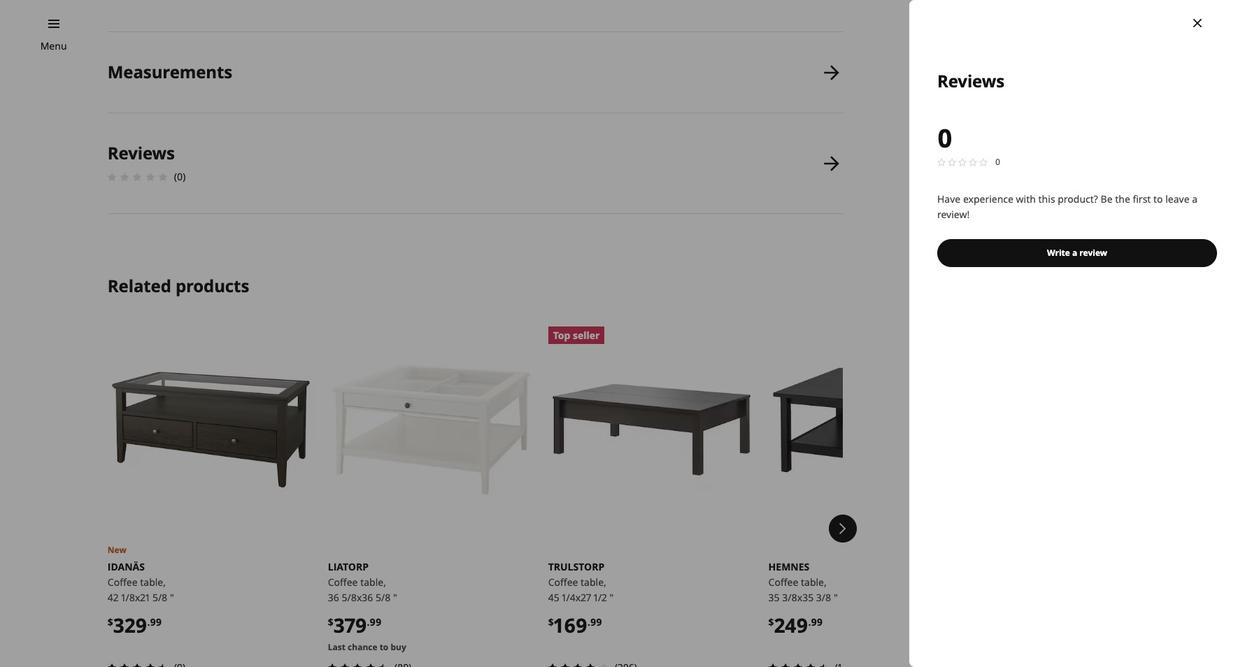 Task type: vqa. For each thing, say whether or not it's contained in the screenshot.
Menu
yes



Task type: describe. For each thing, give the bounding box(es) containing it.
36
[[328, 591, 339, 604]]

table, for 169
[[581, 576, 606, 589]]

new
[[108, 544, 126, 556]]

$ 329 . 99
[[108, 612, 162, 639]]

249
[[774, 612, 808, 639]]

review: 0 out of 5 stars. total reviews: 0 image
[[103, 169, 171, 186]]

. for 169
[[587, 615, 590, 629]]

$ 169 . 99
[[548, 612, 602, 639]]

table, for 379
[[360, 576, 386, 589]]

top seller link
[[548, 327, 754, 533]]

5/8 inside new idanäs coffee table, 42 1/8x21 5/8 "
[[152, 591, 167, 604]]

first
[[1133, 192, 1151, 205]]

hemnes
[[768, 560, 810, 574]]

have experience with this product? be the first to leave a review!
[[937, 192, 1198, 221]]

table, inside new idanäs coffee table, 42 1/8x21 5/8 "
[[140, 576, 166, 589]]

related
[[108, 274, 171, 297]]

with
[[1016, 192, 1036, 205]]

3/8x35
[[782, 591, 814, 604]]

329
[[113, 612, 147, 639]]

liatorp coffee table, 36 5/8x36 5/8 "
[[328, 560, 397, 604]]

review!
[[937, 208, 970, 221]]

a inside have experience with this product? be the first to leave a review!
[[1192, 192, 1198, 205]]

the
[[1115, 192, 1130, 205]]

$ for 169
[[548, 615, 554, 629]]

3/8
[[816, 591, 831, 604]]

trulstorp
[[548, 560, 605, 574]]

review
[[1080, 247, 1107, 259]]

seller
[[573, 329, 600, 342]]

0 horizontal spatial to
[[380, 642, 388, 653]]

" inside new idanäs coffee table, 42 1/8x21 5/8 "
[[170, 591, 174, 604]]

1 vertical spatial reviews
[[108, 141, 175, 165]]

1/4x27
[[562, 591, 591, 604]]

5/8x36
[[342, 591, 373, 604]]

coffee for 169
[[548, 576, 578, 589]]

last
[[328, 642, 346, 653]]

buy
[[391, 642, 406, 653]]

$ for 249
[[768, 615, 774, 629]]

0 horizontal spatial 0
[[937, 121, 952, 155]]

$ 379 . 99
[[328, 612, 382, 639]]

top
[[553, 329, 570, 342]]

a inside 'button'
[[1072, 247, 1077, 259]]

. for 379
[[367, 615, 370, 629]]

to inside have experience with this product? be the first to leave a review!
[[1153, 192, 1163, 205]]

review: 4.2 out of 5 stars. total reviews: 206 image
[[544, 660, 612, 667]]

review: 0 out of 0 stars. element
[[935, 121, 1217, 169]]



Task type: locate. For each thing, give the bounding box(es) containing it.
coffee inside new idanäs coffee table, 42 1/8x21 5/8 "
[[108, 576, 138, 589]]

5/8 right 5/8x36
[[376, 591, 391, 604]]

3 99 from the left
[[590, 615, 602, 629]]

" inside liatorp coffee table, 36 5/8x36 5/8 "
[[393, 591, 397, 604]]

99 inside $ 249 . 99
[[811, 615, 823, 629]]

1 $ from the left
[[108, 615, 113, 629]]

35
[[768, 591, 780, 604]]

review: 4.4 out of 5 stars. total reviews: 125 image
[[764, 660, 832, 667]]

2 5/8 from the left
[[376, 591, 391, 604]]

4 $ from the left
[[768, 615, 774, 629]]

reviews
[[937, 69, 1004, 92], [108, 141, 175, 165]]

top seller
[[553, 329, 600, 342]]

0 vertical spatial 0
[[937, 121, 952, 155]]

reviews heading
[[108, 141, 175, 165]]

2 99 from the left
[[370, 615, 382, 629]]

99 for 329
[[150, 615, 162, 629]]

review: 4.6 out of 5 stars. total reviews: 89 image
[[324, 660, 392, 667]]

3 . from the left
[[587, 615, 590, 629]]

1 horizontal spatial to
[[1153, 192, 1163, 205]]

list
[[103, 0, 843, 214]]

4 99 from the left
[[811, 615, 823, 629]]

product?
[[1058, 192, 1098, 205]]

" right 5/8x36
[[393, 591, 397, 604]]

4 table, from the left
[[801, 576, 827, 589]]

to left buy
[[380, 642, 388, 653]]

1 horizontal spatial 0
[[995, 156, 1000, 168]]

$ inside $ 379 . 99
[[328, 615, 333, 629]]

5/8 inside liatorp coffee table, 36 5/8x36 5/8 "
[[376, 591, 391, 604]]

1 5/8 from the left
[[152, 591, 167, 604]]

3 $ from the left
[[548, 615, 554, 629]]

menu
[[40, 39, 67, 52]]

2 table, from the left
[[360, 576, 386, 589]]

coffee down hemnes
[[768, 576, 798, 589]]

$ inside $ 329 . 99
[[108, 615, 113, 629]]

99 right 379
[[370, 615, 382, 629]]

0 horizontal spatial 5/8
[[152, 591, 167, 604]]

menu button
[[40, 38, 67, 54]]

products
[[176, 274, 249, 297]]

. inside $ 169 . 99
[[587, 615, 590, 629]]

2 . from the left
[[367, 615, 370, 629]]

coffee for 379
[[328, 576, 358, 589]]

99 down 3/8
[[811, 615, 823, 629]]

coffee
[[108, 576, 138, 589], [328, 576, 358, 589], [548, 576, 578, 589], [768, 576, 798, 589]]

. up last chance to buy
[[367, 615, 370, 629]]

$ for 329
[[108, 615, 113, 629]]

3 coffee from the left
[[548, 576, 578, 589]]

liatorp
[[328, 560, 369, 574]]

"
[[170, 591, 174, 604], [393, 591, 397, 604], [610, 591, 614, 604], [834, 591, 838, 604]]

. inside $ 379 . 99
[[367, 615, 370, 629]]

2 $ from the left
[[328, 615, 333, 629]]

5/8 right 1/8x21
[[152, 591, 167, 604]]

chance
[[348, 642, 377, 653]]

0 vertical spatial to
[[1153, 192, 1163, 205]]

45
[[548, 591, 559, 604]]

" inside "trulstorp coffee table, 45 1/4x27 1/2 ""
[[610, 591, 614, 604]]

hemnes coffee table, 35 3/8x35 3/8 "
[[768, 560, 838, 604]]

a right write
[[1072, 247, 1077, 259]]

2 coffee from the left
[[328, 576, 358, 589]]

coffee up '45'
[[548, 576, 578, 589]]

$
[[108, 615, 113, 629], [328, 615, 333, 629], [548, 615, 554, 629], [768, 615, 774, 629]]

3 " from the left
[[610, 591, 614, 604]]

coffee for 249
[[768, 576, 798, 589]]

review: 4.7 out of 5 stars. total reviews: 9 image
[[103, 660, 171, 667]]

list containing measurements
[[103, 0, 843, 214]]

idanäs
[[108, 560, 145, 574]]

0 dialog
[[909, 0, 1245, 667]]

write a review button
[[937, 239, 1217, 267]]

0 horizontal spatial a
[[1072, 247, 1077, 259]]

table, inside "trulstorp coffee table, 45 1/4x27 1/2 ""
[[581, 576, 606, 589]]

leave
[[1165, 192, 1190, 205]]

$ 249 . 99
[[768, 612, 823, 639]]

4 coffee from the left
[[768, 576, 798, 589]]

to right first
[[1153, 192, 1163, 205]]

coffee inside "trulstorp coffee table, 45 1/4x27 1/2 ""
[[548, 576, 578, 589]]

liatorp coffee table, white/glass, 36 5/8x36 5/8 " image
[[328, 327, 534, 533]]

" for 249
[[834, 591, 838, 604]]

0 up have
[[937, 121, 952, 155]]

to
[[1153, 192, 1163, 205], [380, 642, 388, 653]]

" inside hemnes coffee table, 35 3/8x35 3/8 "
[[834, 591, 838, 604]]

99 for 169
[[590, 615, 602, 629]]

1 . from the left
[[147, 615, 150, 629]]

1 horizontal spatial 5/8
[[376, 591, 391, 604]]

" right 3/8
[[834, 591, 838, 604]]

1 horizontal spatial a
[[1192, 192, 1198, 205]]

2 " from the left
[[393, 591, 397, 604]]

. for 329
[[147, 615, 150, 629]]

a right the leave
[[1192, 192, 1198, 205]]

table, up 1/8x21
[[140, 576, 166, 589]]

. inside $ 249 . 99
[[808, 615, 811, 629]]

1 table, from the left
[[140, 576, 166, 589]]

table, up the '1/2'
[[581, 576, 606, 589]]

coffee inside hemnes coffee table, 35 3/8x35 3/8 "
[[768, 576, 798, 589]]

table, up 5/8x36
[[360, 576, 386, 589]]

have
[[937, 192, 961, 205]]

1 vertical spatial 0
[[995, 156, 1000, 168]]

experience
[[963, 192, 1014, 205]]

measurements heading
[[108, 60, 232, 84]]

0
[[937, 121, 952, 155], [995, 156, 1000, 168]]

. inside $ 329 . 99
[[147, 615, 150, 629]]

$ down '45'
[[548, 615, 554, 629]]

last chance to buy
[[328, 642, 406, 653]]

99 inside $ 329 . 99
[[150, 615, 162, 629]]

99 inside $ 169 . 99
[[590, 615, 602, 629]]

0 vertical spatial reviews
[[937, 69, 1004, 92]]

measurements
[[108, 60, 232, 84]]

related products
[[108, 274, 249, 297]]

table, inside liatorp coffee table, 36 5/8x36 5/8 "
[[360, 576, 386, 589]]

$ down 42
[[108, 615, 113, 629]]

3 table, from the left
[[581, 576, 606, 589]]

42
[[108, 591, 119, 604]]

$ inside $ 169 . 99
[[548, 615, 554, 629]]

$ down 35
[[768, 615, 774, 629]]

1 horizontal spatial reviews
[[937, 69, 1004, 92]]

. down 1/8x21
[[147, 615, 150, 629]]

table,
[[140, 576, 166, 589], [360, 576, 386, 589], [581, 576, 606, 589], [801, 576, 827, 589]]

coffee down idanäs
[[108, 576, 138, 589]]

169
[[554, 612, 587, 639]]

(0)
[[174, 170, 186, 183]]

table, inside hemnes coffee table, 35 3/8x35 3/8 "
[[801, 576, 827, 589]]

hemnes coffee table, black-brown, 35 3/8x35 3/8 " image
[[768, 327, 975, 533]]

1 99 from the left
[[150, 615, 162, 629]]

4 " from the left
[[834, 591, 838, 604]]

1 " from the left
[[170, 591, 174, 604]]

99 for 379
[[370, 615, 382, 629]]

" for 379
[[393, 591, 397, 604]]

this
[[1038, 192, 1055, 205]]

$ inside $ 249 . 99
[[768, 615, 774, 629]]

reviews inside 0 dialog
[[937, 69, 1004, 92]]

99 inside $ 379 . 99
[[370, 615, 382, 629]]

" for 169
[[610, 591, 614, 604]]

coffee inside liatorp coffee table, 36 5/8x36 5/8 "
[[328, 576, 358, 589]]

1 vertical spatial to
[[380, 642, 388, 653]]

idanäs coffee table, dark brown stained, 42 1/8x21 5/8 " image
[[108, 327, 314, 533]]

99 down the '1/2'
[[590, 615, 602, 629]]

" right 1/8x21
[[170, 591, 174, 604]]

5/8
[[152, 591, 167, 604], [376, 591, 391, 604]]

trulstorp coffee table, 45 1/4x27 1/2 "
[[548, 560, 614, 604]]

. down 3/8x35
[[808, 615, 811, 629]]

4 . from the left
[[808, 615, 811, 629]]

99 right 329
[[150, 615, 162, 629]]

.
[[147, 615, 150, 629], [367, 615, 370, 629], [587, 615, 590, 629], [808, 615, 811, 629]]

. for 249
[[808, 615, 811, 629]]

" right the '1/2'
[[610, 591, 614, 604]]

write a review
[[1047, 247, 1107, 259]]

0 vertical spatial a
[[1192, 192, 1198, 205]]

1/2
[[594, 591, 607, 604]]

1 coffee from the left
[[108, 576, 138, 589]]

coffee down liatorp
[[328, 576, 358, 589]]

table, for 249
[[801, 576, 827, 589]]

99 for 249
[[811, 615, 823, 629]]

new idanäs coffee table, 42 1/8x21 5/8 "
[[108, 544, 174, 604]]

0 horizontal spatial reviews
[[108, 141, 175, 165]]

0 up experience
[[995, 156, 1000, 168]]

379
[[333, 612, 367, 639]]

1 vertical spatial a
[[1072, 247, 1077, 259]]

1/8x21
[[121, 591, 150, 604]]

table, up 3/8
[[801, 576, 827, 589]]

$ for 379
[[328, 615, 333, 629]]

write
[[1047, 247, 1070, 259]]

$ down 36
[[328, 615, 333, 629]]

be
[[1101, 192, 1113, 205]]

trulstorp coffee table, black-brown, 45 1/4x27 1/2 " image
[[548, 327, 754, 533]]

measurements button
[[108, 33, 843, 113]]

a
[[1192, 192, 1198, 205], [1072, 247, 1077, 259]]

99
[[150, 615, 162, 629], [370, 615, 382, 629], [590, 615, 602, 629], [811, 615, 823, 629]]

. down 1/4x27
[[587, 615, 590, 629]]



